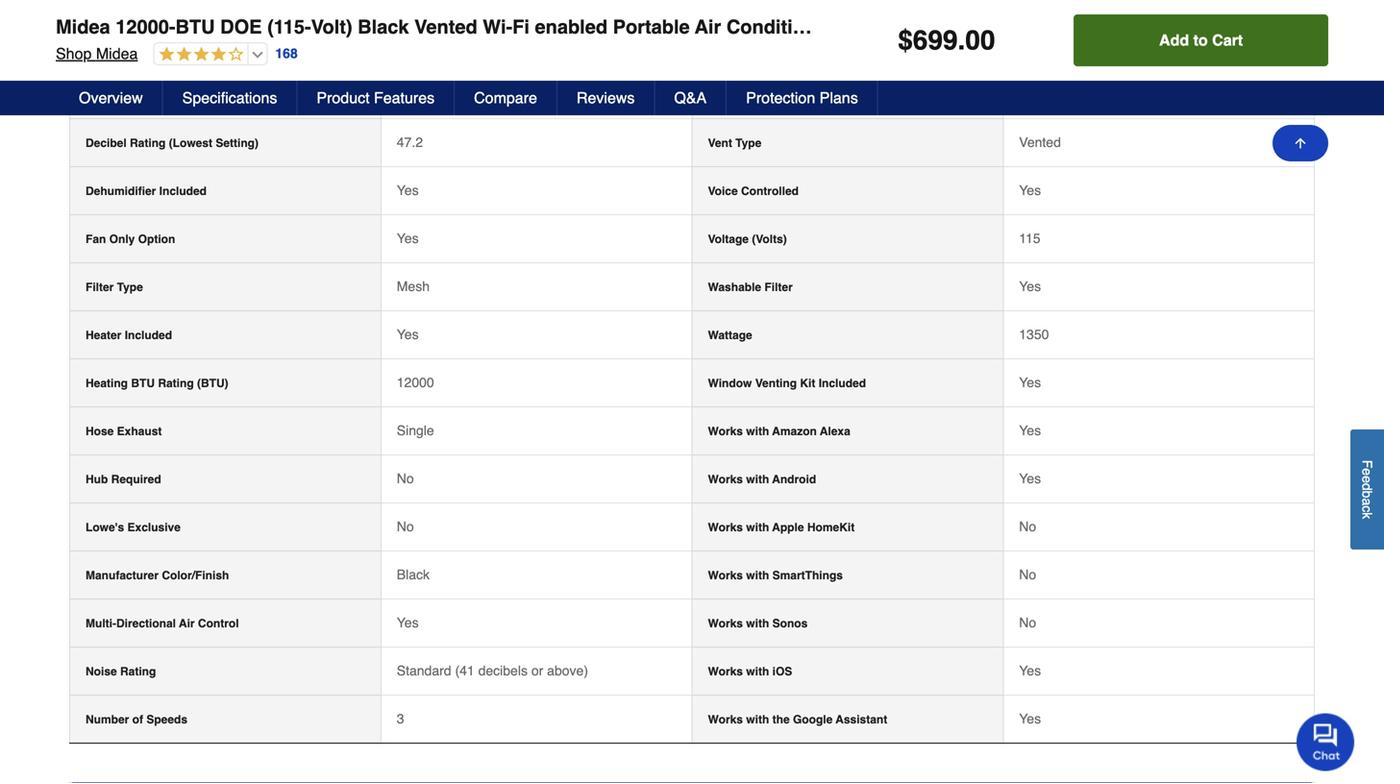 Task type: vqa. For each thing, say whether or not it's contained in the screenshot.


Task type: describe. For each thing, give the bounding box(es) containing it.
type for vent type
[[736, 136, 762, 150]]

(volts)
[[752, 233, 787, 246]]

of
[[132, 713, 143, 727]]

1 e from the top
[[1360, 468, 1375, 476]]

washable
[[708, 281, 761, 294]]

venting
[[755, 377, 797, 390]]

0 horizontal spatial vented
[[414, 16, 477, 38]]

(lowest
[[169, 136, 212, 150]]

multi-
[[86, 617, 116, 630]]

.
[[958, 25, 965, 56]]

works with apple homekit
[[708, 521, 855, 534]]

heating btu rating (btu)
[[86, 377, 228, 390]]

protection plans button
[[727, 81, 878, 115]]

with for amazon
[[746, 425, 769, 438]]

decibel rating (highest setting)
[[86, 88, 261, 102]]

hub required
[[86, 473, 161, 486]]

sonos
[[773, 617, 808, 630]]

lowe's
[[86, 521, 124, 534]]

directional
[[116, 617, 176, 630]]

voltage
[[708, 233, 749, 246]]

vent type
[[708, 136, 762, 150]]

number of speeds
[[86, 713, 187, 727]]

2 vertical spatial included
[[819, 377, 866, 390]]

assistant
[[836, 713, 887, 727]]

control type
[[86, 40, 156, 54]]

option
[[138, 233, 175, 246]]

2 e from the top
[[1360, 476, 1375, 483]]

product features button
[[297, 81, 455, 115]]

controlled
[[741, 184, 799, 198]]

to
[[1194, 31, 1208, 49]]

heater included
[[86, 329, 172, 342]]

add to cart button
[[1074, 14, 1328, 66]]

midea 12000-btu doe (115-volt) black vented wi-fi enabled portable air conditioner with heater and remote cools 550-sq ft
[[56, 16, 1202, 38]]

wattage
[[708, 329, 752, 342]]

works with ios
[[708, 665, 792, 679]]

b
[[1360, 491, 1375, 498]]

included for 1350
[[125, 329, 172, 342]]

(highest
[[169, 88, 215, 102]]

portable
[[613, 16, 690, 38]]

2 filter from the left
[[765, 281, 793, 294]]

protection
[[746, 89, 815, 107]]

product
[[317, 89, 370, 107]]

filter type
[[86, 281, 143, 294]]

features
[[374, 89, 435, 107]]

0 vertical spatial black
[[358, 16, 409, 38]]

4 stars image
[[154, 46, 244, 64]]

works for works with amazon alexa
[[708, 425, 743, 438]]

fi
[[513, 16, 530, 38]]

google
[[793, 713, 833, 727]]

with for the
[[746, 713, 769, 727]]

rating left the (btu)
[[158, 377, 194, 390]]

rating for 47.2
[[130, 136, 166, 150]]

add
[[1159, 31, 1189, 49]]

works for works with the google assistant
[[708, 713, 743, 727]]

1 vertical spatial midea
[[96, 45, 138, 62]]

washable filter
[[708, 281, 793, 294]]

manufacturer
[[86, 569, 159, 582]]

works for works with ios
[[708, 665, 743, 679]]

115
[[1019, 231, 1041, 246]]

rating for 56.8
[[130, 88, 166, 102]]

sq
[[1161, 16, 1184, 38]]

f
[[1360, 460, 1375, 468]]

add to cart
[[1159, 31, 1243, 49]]

f e e d b a c k
[[1360, 460, 1375, 519]]

voltage (volts)
[[708, 233, 787, 246]]

168
[[275, 46, 298, 61]]

color/finish
[[162, 569, 229, 582]]

with for ios
[[746, 665, 769, 679]]

decibels
[[478, 663, 528, 679]]

remote
[[988, 16, 1059, 38]]

works for works with sonos
[[708, 617, 743, 630]]

and
[[949, 16, 983, 38]]

k
[[1360, 512, 1375, 519]]

plans
[[820, 89, 858, 107]]

with for smartthings
[[746, 569, 769, 582]]

decibel rating (lowest setting)
[[86, 136, 259, 150]]

works for works with smartthings
[[708, 569, 743, 582]]

no for yes
[[1019, 615, 1036, 630]]

arrow up image
[[1293, 136, 1308, 151]]

0 vertical spatial control
[[86, 40, 127, 54]]

voice controlled
[[708, 184, 799, 198]]

amazon
[[772, 425, 817, 438]]

works for works with android
[[708, 473, 743, 486]]

ios
[[773, 665, 792, 679]]

shop midea
[[56, 45, 138, 62]]

with for android
[[746, 473, 769, 486]]

smartthings
[[773, 569, 843, 582]]

0 vertical spatial midea
[[56, 16, 110, 38]]

with for apple
[[746, 521, 769, 534]]

1 vertical spatial air
[[179, 617, 195, 630]]

3
[[397, 711, 404, 727]]

homekit
[[807, 521, 855, 534]]

the
[[773, 713, 790, 727]]

setting) for 47.2
[[216, 136, 259, 150]]

thermostat
[[708, 88, 771, 102]]

volt)
[[311, 16, 352, 38]]

q&a button
[[655, 81, 727, 115]]

1 horizontal spatial heater
[[884, 16, 943, 38]]

protection plans
[[746, 89, 858, 107]]

reviews button
[[557, 81, 655, 115]]

lowe's exclusive
[[86, 521, 181, 534]]

included for yes
[[159, 184, 207, 198]]

chat invite button image
[[1297, 713, 1355, 771]]

vent
[[708, 136, 732, 150]]

dehumidifier included
[[86, 184, 207, 198]]



Task type: locate. For each thing, give the bounding box(es) containing it.
filter right the washable
[[765, 281, 793, 294]]

number
[[86, 713, 129, 727]]

12000-
[[116, 16, 175, 38]]

enabled
[[535, 16, 608, 38]]

type for filter type
[[117, 281, 143, 294]]

control down 'color/finish' on the bottom
[[198, 617, 239, 630]]

with left sonos
[[746, 617, 769, 630]]

required
[[111, 473, 161, 486]]

0 vertical spatial heater
[[884, 16, 943, 38]]

no
[[397, 471, 414, 486], [397, 519, 414, 534], [1019, 519, 1036, 534], [1019, 567, 1036, 582], [1019, 615, 1036, 630]]

works down works with ios
[[708, 713, 743, 727]]

2 decibel from the top
[[86, 136, 127, 150]]

1350
[[1019, 327, 1049, 342]]

android
[[772, 473, 816, 486]]

air
[[695, 16, 721, 38], [179, 617, 195, 630]]

included up heating btu rating (btu)
[[125, 329, 172, 342]]

1 vertical spatial setting)
[[216, 136, 259, 150]]

rating right noise
[[120, 665, 156, 679]]

voice
[[708, 184, 738, 198]]

with left the
[[746, 713, 769, 727]]

product features
[[317, 89, 435, 107]]

noise rating
[[86, 665, 156, 679]]

compare button
[[455, 81, 557, 115]]

included down (lowest
[[159, 184, 207, 198]]

7 works from the top
[[708, 713, 743, 727]]

$
[[898, 25, 913, 56]]

yes
[[397, 183, 419, 198], [1019, 183, 1041, 198], [397, 231, 419, 246], [1019, 279, 1041, 294], [397, 327, 419, 342], [1019, 375, 1041, 390], [1019, 423, 1041, 438], [1019, 471, 1041, 486], [397, 615, 419, 630], [1019, 663, 1041, 679], [1019, 711, 1041, 727]]

decibel down the shop midea
[[86, 88, 127, 102]]

type down '12000-'
[[130, 40, 156, 54]]

a
[[1360, 498, 1375, 506]]

0 vertical spatial decibel
[[86, 88, 127, 102]]

with left $
[[840, 16, 878, 38]]

with left amazon in the right bottom of the page
[[746, 425, 769, 438]]

btu up the 4 stars image
[[175, 16, 215, 38]]

1 vertical spatial type
[[736, 136, 762, 150]]

type
[[130, 40, 156, 54], [736, 136, 762, 150], [117, 281, 143, 294]]

setting) for 56.8
[[218, 88, 261, 102]]

works down works with android
[[708, 521, 743, 534]]

works left 'ios'
[[708, 665, 743, 679]]

1 vertical spatial included
[[125, 329, 172, 342]]

1 vertical spatial black
[[397, 567, 430, 582]]

1 vertical spatial heater
[[86, 329, 121, 342]]

apple
[[772, 521, 804, 534]]

air right the directional
[[179, 617, 195, 630]]

included
[[159, 184, 207, 198], [125, 329, 172, 342], [819, 377, 866, 390]]

midea down '12000-'
[[96, 45, 138, 62]]

decibel for 56.8
[[86, 88, 127, 102]]

699
[[913, 25, 958, 56]]

1 works from the top
[[708, 425, 743, 438]]

fan only option
[[86, 233, 175, 246]]

1 vertical spatial decibel
[[86, 136, 127, 150]]

f e e d b a c k button
[[1351, 429, 1384, 550]]

exclusive
[[127, 521, 181, 534]]

alexa
[[820, 425, 851, 438]]

0 horizontal spatial control
[[86, 40, 127, 54]]

d
[[1360, 483, 1375, 491]]

1 horizontal spatial filter
[[765, 281, 793, 294]]

standard
[[397, 663, 451, 679]]

00
[[965, 25, 995, 56]]

included right kit
[[819, 377, 866, 390]]

5 works from the top
[[708, 617, 743, 630]]

1 horizontal spatial control
[[198, 617, 239, 630]]

works with android
[[708, 473, 816, 486]]

setting) down specifications button on the left
[[216, 136, 259, 150]]

rating left (lowest
[[130, 136, 166, 150]]

type for control type
[[130, 40, 156, 54]]

0 horizontal spatial btu
[[131, 377, 155, 390]]

or
[[531, 663, 543, 679]]

speeds
[[146, 713, 187, 727]]

works with smartthings
[[708, 569, 843, 582]]

hub
[[86, 473, 108, 486]]

0 horizontal spatial air
[[179, 617, 195, 630]]

0 vertical spatial included
[[159, 184, 207, 198]]

filter
[[86, 281, 114, 294], [765, 281, 793, 294]]

air right portable
[[695, 16, 721, 38]]

q&a
[[674, 89, 707, 107]]

hose exhaust
[[86, 425, 162, 438]]

0 vertical spatial btu
[[175, 16, 215, 38]]

0 vertical spatial type
[[130, 40, 156, 54]]

(41
[[455, 663, 475, 679]]

c
[[1360, 506, 1375, 512]]

heater up heating
[[86, 329, 121, 342]]

0 vertical spatial vented
[[414, 16, 477, 38]]

1 decibel from the top
[[86, 88, 127, 102]]

ft
[[1189, 16, 1202, 38]]

with left android
[[746, 473, 769, 486]]

with for sonos
[[746, 617, 769, 630]]

6 works from the top
[[708, 665, 743, 679]]

(btu)
[[197, 377, 228, 390]]

works with amazon alexa
[[708, 425, 851, 438]]

multi-directional air control
[[86, 617, 239, 630]]

1 vertical spatial vented
[[1019, 134, 1061, 150]]

black
[[358, 16, 409, 38], [397, 567, 430, 582]]

overview
[[79, 89, 143, 107]]

decibel for 47.2
[[86, 136, 127, 150]]

1 horizontal spatial air
[[695, 16, 721, 38]]

control down '12000-'
[[86, 40, 127, 54]]

1 horizontal spatial btu
[[175, 16, 215, 38]]

decibel down overview button
[[86, 136, 127, 150]]

btu
[[175, 16, 215, 38], [131, 377, 155, 390]]

control
[[86, 40, 127, 54], [198, 617, 239, 630]]

setting) right (highest
[[218, 88, 261, 102]]

0 horizontal spatial filter
[[86, 281, 114, 294]]

47.2
[[397, 134, 423, 150]]

12000
[[397, 375, 434, 390]]

midea up "shop" on the top of the page
[[56, 16, 110, 38]]

heater left .
[[884, 16, 943, 38]]

e
[[1360, 468, 1375, 476], [1360, 476, 1375, 483]]

filter down fan
[[86, 281, 114, 294]]

1 horizontal spatial vented
[[1019, 134, 1061, 150]]

heating
[[86, 377, 128, 390]]

works down window
[[708, 425, 743, 438]]

e up d
[[1360, 468, 1375, 476]]

1 filter from the left
[[86, 281, 114, 294]]

3 works from the top
[[708, 521, 743, 534]]

type down the fan only option
[[117, 281, 143, 294]]

(115-
[[267, 16, 311, 38]]

decibel
[[86, 88, 127, 102], [86, 136, 127, 150]]

kit
[[800, 377, 816, 390]]

wi-
[[483, 16, 513, 38]]

window
[[708, 377, 752, 390]]

vented
[[414, 16, 477, 38], [1019, 134, 1061, 150]]

$ 699 . 00
[[898, 25, 995, 56]]

compare
[[474, 89, 537, 107]]

no for black
[[1019, 567, 1036, 582]]

0 horizontal spatial heater
[[86, 329, 121, 342]]

window venting kit included
[[708, 377, 866, 390]]

shop
[[56, 45, 92, 62]]

with left apple
[[746, 521, 769, 534]]

with
[[840, 16, 878, 38], [746, 425, 769, 438], [746, 473, 769, 486], [746, 521, 769, 534], [746, 569, 769, 582], [746, 617, 769, 630], [746, 665, 769, 679], [746, 713, 769, 727]]

conditioner
[[727, 16, 834, 38]]

56.8
[[397, 86, 423, 102]]

4 works from the top
[[708, 569, 743, 582]]

no for no
[[1019, 519, 1036, 534]]

exhaust
[[117, 425, 162, 438]]

2 works from the top
[[708, 473, 743, 486]]

cart
[[1212, 31, 1243, 49]]

type right vent
[[736, 136, 762, 150]]

works with the google assistant
[[708, 713, 887, 727]]

works
[[708, 425, 743, 438], [708, 473, 743, 486], [708, 521, 743, 534], [708, 569, 743, 582], [708, 617, 743, 630], [708, 665, 743, 679], [708, 713, 743, 727]]

with left 'ios'
[[746, 665, 769, 679]]

works for works with apple homekit
[[708, 521, 743, 534]]

1 vertical spatial btu
[[131, 377, 155, 390]]

manufacturer color/finish
[[86, 569, 229, 582]]

rating for standard (41 decibels or above)
[[120, 665, 156, 679]]

btu right heating
[[131, 377, 155, 390]]

specifications button
[[163, 81, 297, 115]]

rating left (highest
[[130, 88, 166, 102]]

550-
[[1123, 16, 1161, 38]]

1 vertical spatial control
[[198, 617, 239, 630]]

works up works with ios
[[708, 617, 743, 630]]

with up works with sonos
[[746, 569, 769, 582]]

0 vertical spatial setting)
[[218, 88, 261, 102]]

0 vertical spatial air
[[695, 16, 721, 38]]

standard (41 decibels or above)
[[397, 663, 588, 679]]

2 vertical spatial type
[[117, 281, 143, 294]]

doe
[[220, 16, 262, 38]]

e up b
[[1360, 476, 1375, 483]]

works left android
[[708, 473, 743, 486]]

works up works with sonos
[[708, 569, 743, 582]]

fan
[[86, 233, 106, 246]]



